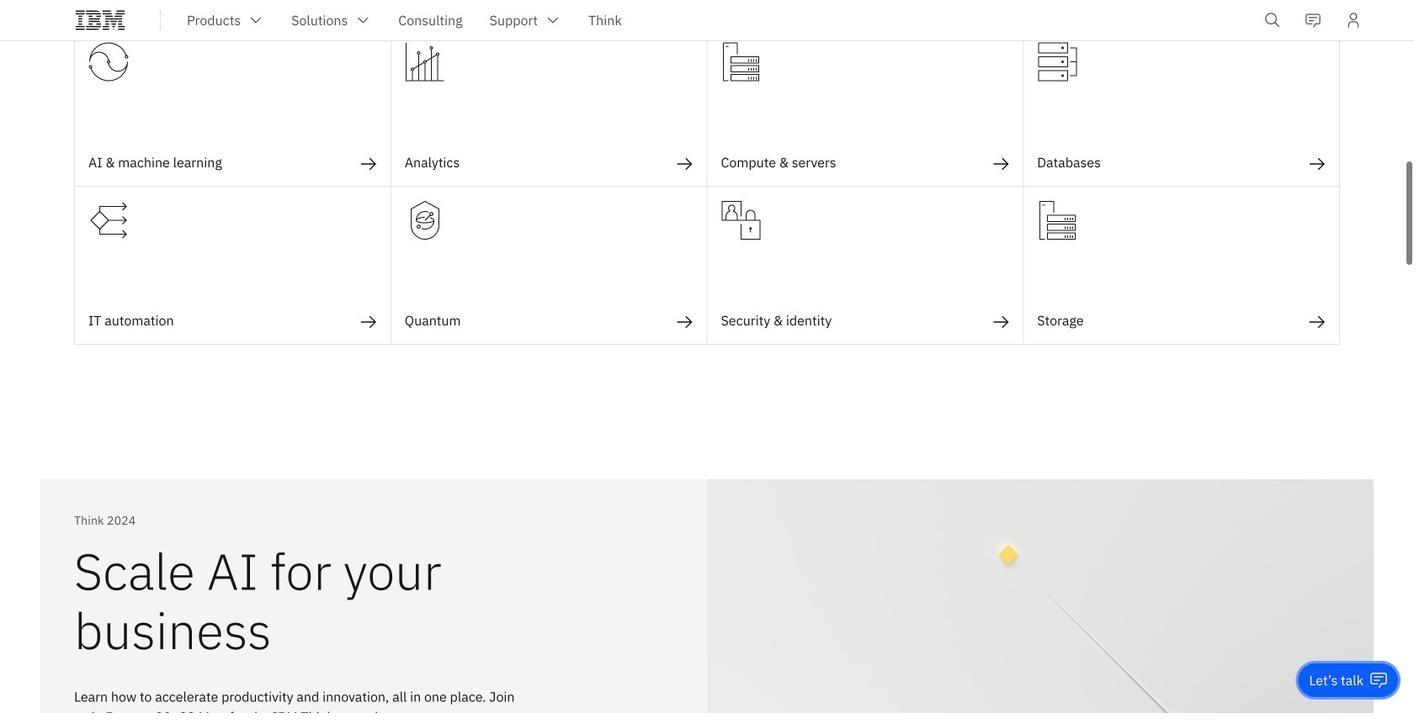 Task type: locate. For each thing, give the bounding box(es) containing it.
let's talk element
[[1309, 672, 1364, 690]]



Task type: vqa. For each thing, say whether or not it's contained in the screenshot.
the Let's talk element
yes



